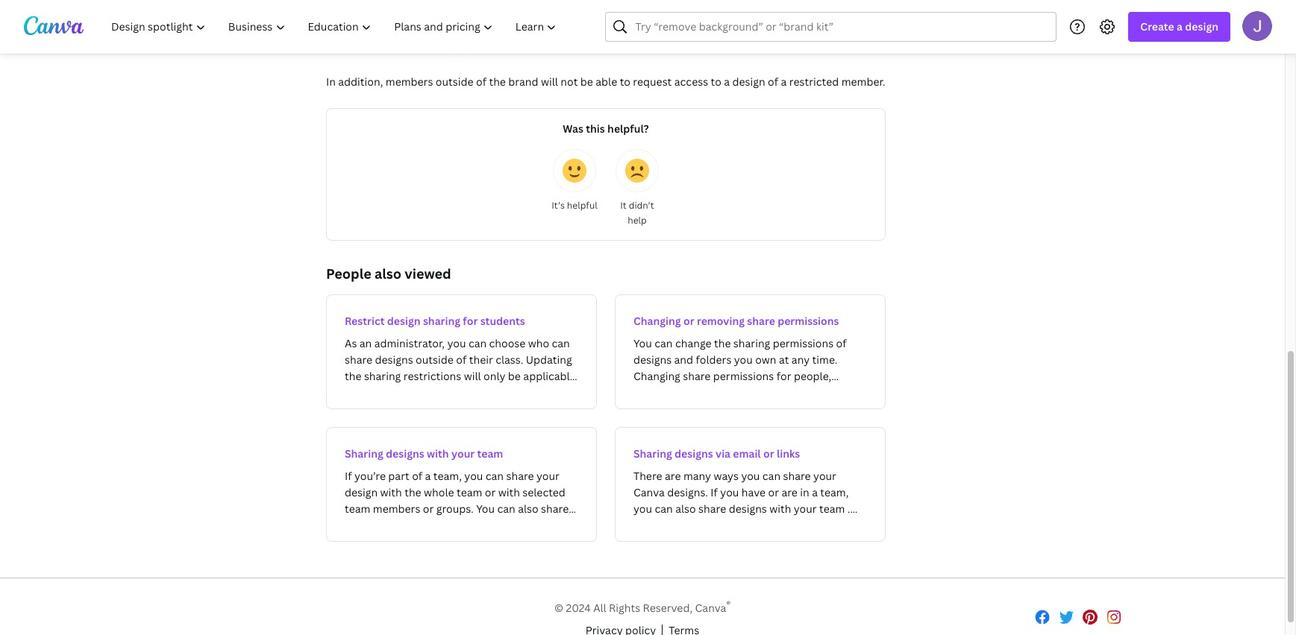 Task type: locate. For each thing, give the bounding box(es) containing it.
able
[[596, 75, 617, 89]]

®
[[727, 599, 731, 611]]

0 horizontal spatial or
[[684, 314, 695, 328]]

0 horizontal spatial to
[[620, 75, 631, 89]]

feature
[[404, 40, 440, 54]]

sharing
[[345, 447, 383, 461], [634, 447, 672, 461]]

1 vertical spatial or
[[764, 447, 774, 461]]

1 horizontal spatial designs
[[675, 447, 713, 461]]

changing or removing share permissions
[[634, 314, 839, 328]]

1 of from the left
[[476, 75, 487, 89]]

it's
[[552, 199, 565, 212]]

sharing for sharing designs via email or links
[[634, 447, 672, 461]]

designs left via
[[675, 447, 713, 461]]

1 to from the left
[[620, 75, 631, 89]]

sharing for sharing designs with your team
[[345, 447, 383, 461]]

people
[[326, 265, 372, 283]]

q&a
[[379, 40, 401, 54]]

designs inside sharing designs via email or links link
[[675, 447, 713, 461]]

1 vertical spatial the
[[489, 75, 506, 89]]

restrict design sharing for students
[[345, 314, 525, 328]]

or right changing
[[684, 314, 695, 328]]

design right access
[[733, 75, 766, 89]]

sharing left the with on the bottom left
[[345, 447, 383, 461]]

1 horizontal spatial the
[[489, 75, 506, 89]]

designs inside sharing designs with your team link
[[386, 447, 425, 461]]

jacob simon image
[[1243, 11, 1273, 41]]

use the q&a feature on presentations
[[338, 40, 528, 54]]

people also viewed
[[326, 265, 451, 283]]

or
[[684, 314, 695, 328], [764, 447, 774, 461]]

was
[[563, 122, 584, 136]]

email
[[733, 447, 761, 461]]

to
[[620, 75, 631, 89], [711, 75, 722, 89]]

1 horizontal spatial a
[[781, 75, 787, 89]]

a
[[1177, 19, 1183, 34], [724, 75, 730, 89], [781, 75, 787, 89]]

be
[[581, 75, 593, 89]]

2 of from the left
[[768, 75, 779, 89]]

0 vertical spatial the
[[360, 40, 376, 54]]

restricted
[[790, 75, 839, 89]]

in addition, members outside of the brand will not be able to request access to a design of a restricted member.
[[326, 75, 886, 89]]

1 horizontal spatial of
[[768, 75, 779, 89]]

for
[[463, 314, 478, 328]]

reserved,
[[643, 601, 693, 616]]

helpful
[[567, 199, 598, 212]]

sharing designs via email or links link
[[615, 428, 886, 543]]

design
[[1186, 19, 1219, 34], [733, 75, 766, 89], [387, 314, 421, 328]]

designs left the with on the bottom left
[[386, 447, 425, 461]]

it didn't help
[[620, 199, 654, 227]]

the
[[360, 40, 376, 54], [489, 75, 506, 89]]

changing or removing share permissions link
[[615, 295, 886, 410]]

© 2024 all rights reserved, canva ®
[[555, 599, 731, 616]]

to right access
[[711, 75, 722, 89]]

brand
[[509, 75, 539, 89]]

a left restricted
[[781, 75, 787, 89]]

0 horizontal spatial design
[[387, 314, 421, 328]]

2 horizontal spatial a
[[1177, 19, 1183, 34]]

1 horizontal spatial or
[[764, 447, 774, 461]]

1 vertical spatial design
[[733, 75, 766, 89]]

2 horizontal spatial design
[[1186, 19, 1219, 34]]

with
[[427, 447, 449, 461]]

of
[[476, 75, 487, 89], [768, 75, 779, 89]]

access
[[675, 75, 708, 89]]

it's helpful
[[552, 199, 598, 212]]

2 designs from the left
[[675, 447, 713, 461]]

designs for via
[[675, 447, 713, 461]]

the right use
[[360, 40, 376, 54]]

0 horizontal spatial of
[[476, 75, 487, 89]]

0 vertical spatial design
[[1186, 19, 1219, 34]]

sharing designs with your team
[[345, 447, 503, 461]]

design right the create on the top right of the page
[[1186, 19, 1219, 34]]

0 horizontal spatial the
[[360, 40, 376, 54]]

not
[[561, 75, 578, 89]]

0 horizontal spatial designs
[[386, 447, 425, 461]]

2 sharing from the left
[[634, 447, 672, 461]]

a inside dropdown button
[[1177, 19, 1183, 34]]

2 vertical spatial design
[[387, 314, 421, 328]]

0 horizontal spatial a
[[724, 75, 730, 89]]

1 designs from the left
[[386, 447, 425, 461]]

or left links
[[764, 447, 774, 461]]

🙂 image
[[563, 159, 587, 183]]

or inside changing or removing share permissions link
[[684, 314, 695, 328]]

of right outside
[[476, 75, 487, 89]]

1 horizontal spatial sharing
[[634, 447, 672, 461]]

canva
[[695, 601, 727, 616]]

to right able
[[620, 75, 631, 89]]

of left restricted
[[768, 75, 779, 89]]

0 horizontal spatial sharing
[[345, 447, 383, 461]]

1 horizontal spatial to
[[711, 75, 722, 89]]

didn't
[[629, 199, 654, 212]]

member.
[[842, 75, 886, 89]]

1 sharing from the left
[[345, 447, 383, 461]]

the left brand
[[489, 75, 506, 89]]

restrict design sharing for students link
[[326, 295, 597, 410]]

design left sharing
[[387, 314, 421, 328]]

designs
[[386, 447, 425, 461], [675, 447, 713, 461]]

helpful?
[[608, 122, 649, 136]]

will
[[541, 75, 558, 89]]

members
[[386, 75, 433, 89]]

a right the create on the top right of the page
[[1177, 19, 1183, 34]]

0 vertical spatial or
[[684, 314, 695, 328]]

sharing left via
[[634, 447, 672, 461]]

a right access
[[724, 75, 730, 89]]

create a design button
[[1129, 12, 1231, 42]]



Task type: vqa. For each thing, say whether or not it's contained in the screenshot.
'DS LP Top Hero Banner Image'
no



Task type: describe. For each thing, give the bounding box(es) containing it.
was this helpful?
[[563, 122, 649, 136]]

presentations
[[458, 40, 528, 54]]

use
[[338, 40, 357, 54]]

1 horizontal spatial design
[[733, 75, 766, 89]]

create
[[1141, 19, 1175, 34]]

outside
[[436, 75, 474, 89]]

2024
[[566, 601, 591, 616]]

top level navigation element
[[102, 12, 570, 42]]

addition,
[[338, 75, 383, 89]]

restrict
[[345, 314, 385, 328]]

viewed
[[405, 265, 451, 283]]

it
[[620, 199, 627, 212]]

sharing designs via email or links
[[634, 447, 800, 461]]

all
[[594, 601, 607, 616]]

help
[[628, 214, 647, 227]]

in
[[326, 75, 336, 89]]

links
[[777, 447, 800, 461]]

design inside dropdown button
[[1186, 19, 1219, 34]]

Try "remove background" or "brand kit" search field
[[636, 13, 1048, 41]]

via
[[716, 447, 731, 461]]

rights
[[609, 601, 641, 616]]

permissions
[[778, 314, 839, 328]]

changing
[[634, 314, 681, 328]]

your
[[452, 447, 475, 461]]

this
[[586, 122, 605, 136]]

or inside sharing designs via email or links link
[[764, 447, 774, 461]]

2 to from the left
[[711, 75, 722, 89]]

sharing designs with your team link
[[326, 428, 597, 543]]

on
[[443, 40, 456, 54]]

students
[[480, 314, 525, 328]]

removing
[[697, 314, 745, 328]]

create a design
[[1141, 19, 1219, 34]]

designs for with
[[386, 447, 425, 461]]

team
[[477, 447, 503, 461]]

©
[[555, 601, 564, 616]]

sharing
[[423, 314, 461, 328]]

share
[[747, 314, 775, 328]]

also
[[375, 265, 402, 283]]

😔 image
[[626, 159, 649, 183]]

request
[[633, 75, 672, 89]]



